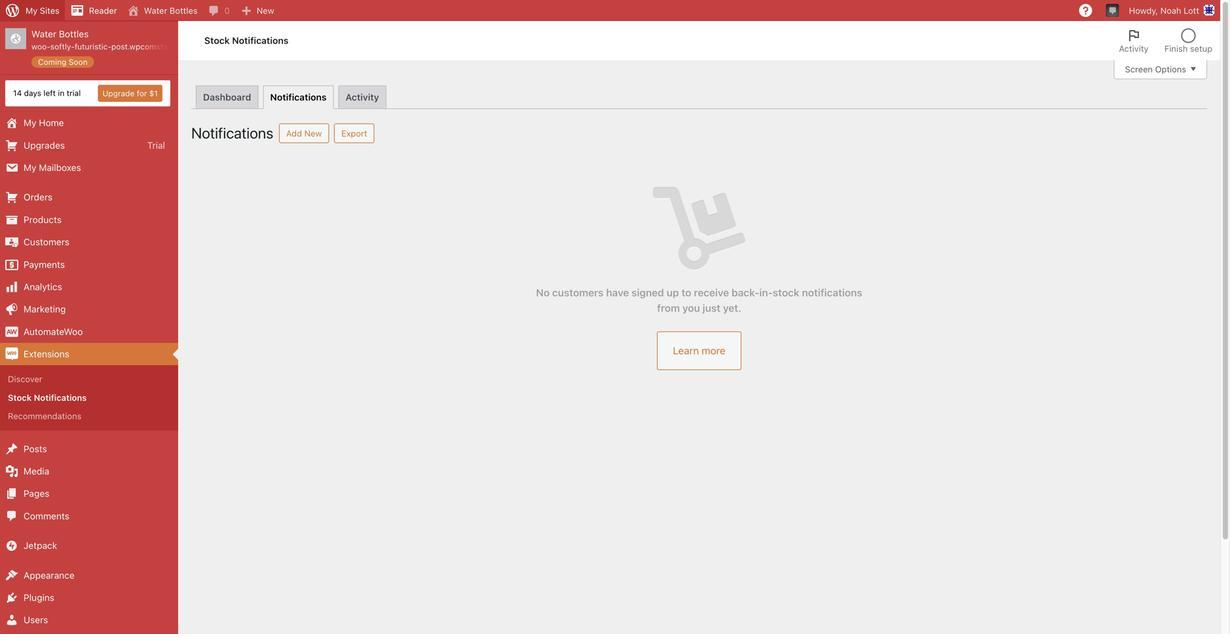 Task type: vqa. For each thing, say whether or not it's contained in the screenshot.
the Activity to the right
yes



Task type: locate. For each thing, give the bounding box(es) containing it.
soon
[[69, 57, 88, 66]]

activity button
[[1112, 21, 1157, 60]]

more
[[702, 345, 726, 357]]

woo-
[[31, 42, 50, 51]]

1 vertical spatial water
[[31, 29, 56, 39]]

0 vertical spatial water
[[144, 6, 167, 15]]

0 vertical spatial new
[[257, 6, 274, 15]]

bottles
[[170, 6, 198, 15], [59, 29, 89, 39]]

0 horizontal spatial new
[[257, 6, 274, 15]]

notifications down new link
[[232, 35, 289, 46]]

products
[[24, 214, 62, 225]]

notification image
[[1108, 5, 1118, 15]]

my inside 'link'
[[24, 162, 36, 173]]

sites
[[40, 6, 60, 15]]

activity up export
[[346, 92, 379, 103]]

discover link
[[0, 370, 178, 388]]

stock down discover
[[8, 393, 32, 403]]

bottles left 0 link
[[170, 6, 198, 15]]

bottles up softly-
[[59, 29, 89, 39]]

0 vertical spatial stock
[[204, 35, 230, 46]]

0 vertical spatial stock notifications
[[204, 35, 289, 46]]

water
[[144, 6, 167, 15], [31, 29, 56, 39]]

1 horizontal spatial stock
[[204, 35, 230, 46]]

0 horizontal spatial bottles
[[59, 29, 89, 39]]

1 vertical spatial my
[[24, 117, 36, 128]]

notifications up add
[[270, 92, 327, 103]]

my down upgrades at the top left of page
[[24, 162, 36, 173]]

new inside new link
[[257, 6, 274, 15]]

bottles inside water bottles woo-softly-futuristic-post.wpcomstaging.com coming soon
[[59, 29, 89, 39]]

appearance
[[24, 570, 75, 581]]

water bottles
[[144, 6, 198, 15]]

activity up screen
[[1120, 44, 1149, 53]]

upgrade
[[103, 89, 135, 98]]

finish setup
[[1165, 44, 1213, 53]]

howdy,
[[1129, 6, 1158, 15]]

stock notifications link
[[0, 388, 178, 407]]

users
[[24, 615, 48, 626]]

1 horizontal spatial water
[[144, 6, 167, 15]]

1 vertical spatial stock
[[8, 393, 32, 403]]

0 vertical spatial my
[[26, 6, 38, 15]]

media
[[24, 466, 49, 477]]

plugins
[[24, 592, 54, 603]]

marketing
[[24, 304, 66, 315]]

1 horizontal spatial stock notifications
[[204, 35, 289, 46]]

activity
[[1120, 44, 1149, 53], [346, 92, 379, 103]]

0 horizontal spatial stock
[[8, 393, 32, 403]]

dashboard link
[[196, 86, 258, 108]]

activity inside 'button'
[[1120, 44, 1149, 53]]

from
[[657, 302, 680, 314]]

new right add
[[304, 128, 322, 138]]

new right "0"
[[257, 6, 274, 15]]

analytics
[[24, 281, 62, 292]]

1 vertical spatial bottles
[[59, 29, 89, 39]]

notifications up recommendations
[[34, 393, 87, 403]]

new link
[[235, 0, 280, 21]]

water up the woo-
[[31, 29, 56, 39]]

tab list
[[1112, 21, 1221, 60]]

my left sites
[[26, 6, 38, 15]]

notifications inside stock notifications link
[[34, 393, 87, 403]]

activity link
[[338, 86, 386, 108]]

you
[[683, 302, 700, 314]]

2 vertical spatial my
[[24, 162, 36, 173]]

reader
[[89, 6, 117, 15]]

posts
[[24, 443, 47, 454]]

0 vertical spatial activity
[[1120, 44, 1149, 53]]

0 horizontal spatial activity
[[346, 92, 379, 103]]

orders link
[[0, 186, 178, 209]]

0 horizontal spatial water
[[31, 29, 56, 39]]

1 vertical spatial new
[[304, 128, 322, 138]]

0 vertical spatial bottles
[[170, 6, 198, 15]]

stock down 0 link
[[204, 35, 230, 46]]

water bottles link
[[122, 0, 203, 21]]

my mailboxes
[[24, 162, 81, 173]]

screen
[[1125, 64, 1153, 74]]

trial
[[147, 140, 165, 151]]

notifications down dashboard
[[191, 124, 273, 142]]

stock notifications down new link
[[204, 35, 289, 46]]

bottles inside toolbar navigation
[[170, 6, 198, 15]]

water up post.wpcomstaging.com
[[144, 6, 167, 15]]

water inside toolbar navigation
[[144, 6, 167, 15]]

lott
[[1184, 6, 1200, 15]]

customers
[[552, 287, 604, 299]]

plugins link
[[0, 587, 178, 609]]

notifications inside notifications link
[[270, 92, 327, 103]]

days
[[24, 89, 41, 98]]

softly-
[[50, 42, 75, 51]]

my home
[[24, 117, 64, 128]]

water inside water bottles woo-softly-futuristic-post.wpcomstaging.com coming soon
[[31, 29, 56, 39]]

14
[[13, 89, 22, 98]]

post.wpcomstaging.com
[[111, 42, 202, 51]]

my for my home
[[24, 117, 36, 128]]

new
[[257, 6, 274, 15], [304, 128, 322, 138]]

1 horizontal spatial activity
[[1120, 44, 1149, 53]]

0 horizontal spatial stock notifications
[[8, 393, 87, 403]]

0 link
[[203, 0, 235, 21]]

my
[[26, 6, 38, 15], [24, 117, 36, 128], [24, 162, 36, 173]]

my sites link
[[0, 0, 65, 21]]

1 horizontal spatial new
[[304, 128, 322, 138]]

comments link
[[0, 505, 178, 528]]

bottles for water bottles
[[170, 6, 198, 15]]

my inside toolbar navigation
[[26, 6, 38, 15]]

export link
[[334, 124, 375, 143]]

stock
[[773, 287, 800, 299]]

1 vertical spatial stock notifications
[[8, 393, 87, 403]]

1 horizontal spatial bottles
[[170, 6, 198, 15]]

14 days left in trial
[[13, 89, 81, 98]]

my left home
[[24, 117, 36, 128]]

reader link
[[65, 0, 122, 21]]

stock notifications up recommendations
[[8, 393, 87, 403]]

add new link
[[279, 124, 329, 143]]

main menu navigation
[[0, 21, 202, 634]]

learn more
[[673, 345, 726, 357]]

water for water bottles woo-softly-futuristic-post.wpcomstaging.com coming soon
[[31, 29, 56, 39]]

dashboard
[[203, 92, 251, 103]]

customers link
[[0, 231, 178, 253]]

stock notifications inside main menu navigation
[[8, 393, 87, 403]]



Task type: describe. For each thing, give the bounding box(es) containing it.
to
[[682, 287, 692, 299]]

new inside add new link
[[304, 128, 322, 138]]

$1
[[149, 89, 158, 98]]

export
[[341, 128, 367, 138]]

recommendations
[[8, 411, 81, 421]]

appearance link
[[0, 564, 178, 587]]

my for my sites
[[26, 6, 38, 15]]

for
[[137, 89, 147, 98]]

coming
[[38, 57, 66, 66]]

in
[[58, 89, 64, 98]]

products link
[[0, 209, 178, 231]]

upgrade for $1 button
[[98, 85, 162, 102]]

water for water bottles
[[144, 6, 167, 15]]

screen options
[[1125, 64, 1187, 74]]

jetpack link
[[0, 535, 178, 557]]

analytics link
[[0, 276, 178, 298]]

in-
[[760, 287, 773, 299]]

stock inside main menu navigation
[[8, 393, 32, 403]]

howdy, noah lott
[[1129, 6, 1200, 15]]

receive
[[694, 287, 729, 299]]

just
[[703, 302, 721, 314]]

signed
[[632, 287, 664, 299]]

orders
[[24, 192, 53, 203]]

toolbar navigation
[[0, 0, 1221, 24]]

back-
[[732, 287, 760, 299]]

futuristic-
[[75, 42, 111, 51]]

tab list containing activity
[[1112, 21, 1221, 60]]

comments
[[24, 511, 69, 521]]

add
[[286, 128, 302, 138]]

yet.
[[723, 302, 742, 314]]

setup
[[1190, 44, 1213, 53]]

extensions link
[[0, 343, 178, 365]]

my for my mailboxes
[[24, 162, 36, 173]]

users link
[[0, 609, 178, 632]]

payments link
[[0, 253, 178, 276]]

finish
[[1165, 44, 1188, 53]]

pages
[[24, 488, 49, 499]]

extensions
[[24, 349, 69, 359]]

upgrades
[[24, 140, 65, 151]]

marketing link
[[0, 298, 178, 321]]

posts link
[[0, 438, 178, 460]]

customers
[[24, 237, 69, 247]]

recommendations link
[[0, 407, 178, 425]]

add new
[[286, 128, 322, 138]]

pages link
[[0, 483, 178, 505]]

upgrade for $1
[[103, 89, 158, 98]]

discover
[[8, 374, 42, 384]]

home
[[39, 117, 64, 128]]

learn
[[673, 345, 699, 357]]

notifications
[[802, 287, 863, 299]]

screen options button
[[1114, 60, 1208, 79]]

noah
[[1161, 6, 1182, 15]]

finish setup button
[[1157, 21, 1221, 60]]

mailboxes
[[39, 162, 81, 173]]

1 vertical spatial activity
[[346, 92, 379, 103]]

up
[[667, 287, 679, 299]]

my sites
[[26, 6, 60, 15]]

no
[[536, 287, 550, 299]]

trial
[[67, 89, 81, 98]]

bottles for water bottles woo-softly-futuristic-post.wpcomstaging.com coming soon
[[59, 29, 89, 39]]

learn more link
[[657, 331, 742, 370]]

water bottles woo-softly-futuristic-post.wpcomstaging.com coming soon
[[31, 29, 202, 66]]

left
[[44, 89, 56, 98]]

automatewoo link
[[0, 321, 178, 343]]

automatewoo
[[24, 326, 83, 337]]

jetpack
[[24, 540, 57, 551]]

0
[[224, 6, 230, 15]]

media link
[[0, 460, 178, 483]]

no customers have signed up to receive back-in-stock notifications from you just yet.
[[536, 287, 863, 314]]

my home link
[[0, 112, 178, 134]]

notifications link
[[263, 86, 334, 109]]

my mailboxes link
[[0, 157, 178, 179]]



